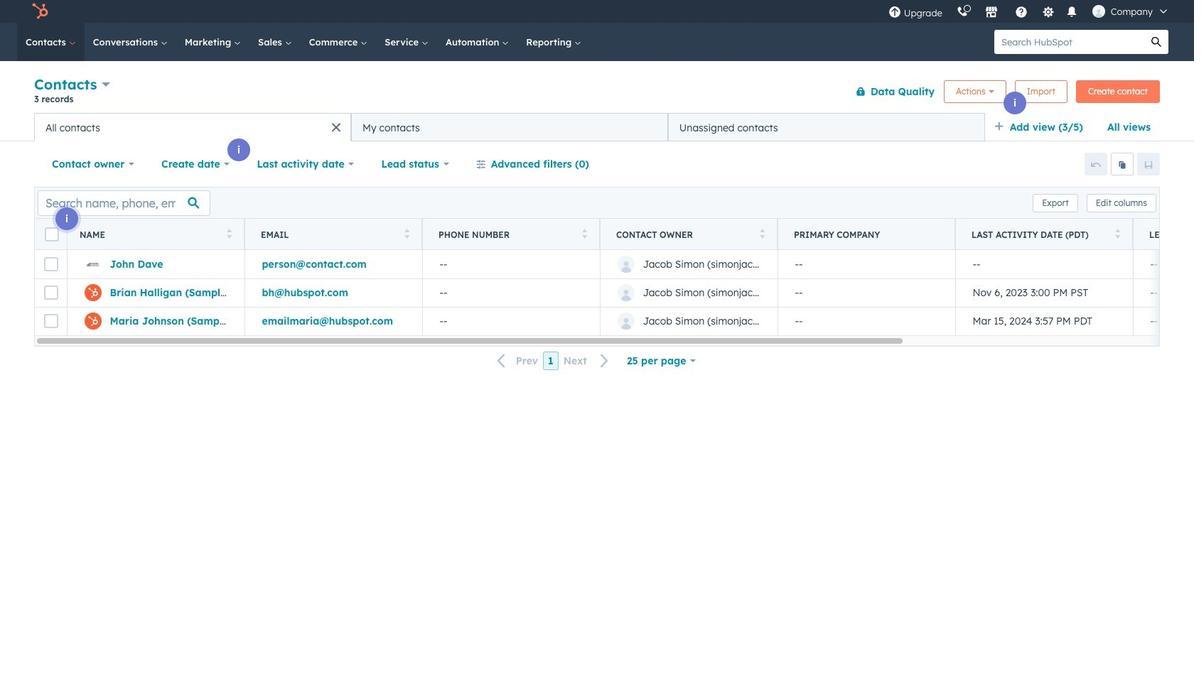 Task type: vqa. For each thing, say whether or not it's contained in the screenshot.
the left users
no



Task type: locate. For each thing, give the bounding box(es) containing it.
2 press to sort. image from the left
[[404, 229, 409, 238]]

marketplaces image
[[985, 6, 998, 19]]

press to sort. image
[[226, 229, 232, 238], [404, 229, 409, 238], [582, 229, 587, 238], [760, 229, 765, 238]]

press to sort. element
[[226, 229, 232, 241], [404, 229, 409, 241], [582, 229, 587, 241], [760, 229, 765, 241], [1115, 229, 1120, 241]]

1 press to sort. image from the left
[[226, 229, 232, 238]]

4 press to sort. element from the left
[[760, 229, 765, 241]]

menu
[[881, 0, 1177, 23]]

banner
[[34, 73, 1160, 113]]

pagination navigation
[[489, 352, 618, 371]]

5 press to sort. element from the left
[[1115, 229, 1120, 241]]

2 press to sort. element from the left
[[404, 229, 409, 241]]

column header
[[778, 219, 956, 250]]



Task type: describe. For each thing, give the bounding box(es) containing it.
Search HubSpot search field
[[995, 30, 1144, 54]]

press to sort. image
[[1115, 229, 1120, 238]]

3 press to sort. image from the left
[[582, 229, 587, 238]]

4 press to sort. image from the left
[[760, 229, 765, 238]]

3 press to sort. element from the left
[[582, 229, 587, 241]]

jacob simon image
[[1092, 5, 1105, 18]]

Search name, phone, email addresses, or company search field
[[38, 190, 210, 216]]

1 press to sort. element from the left
[[226, 229, 232, 241]]



